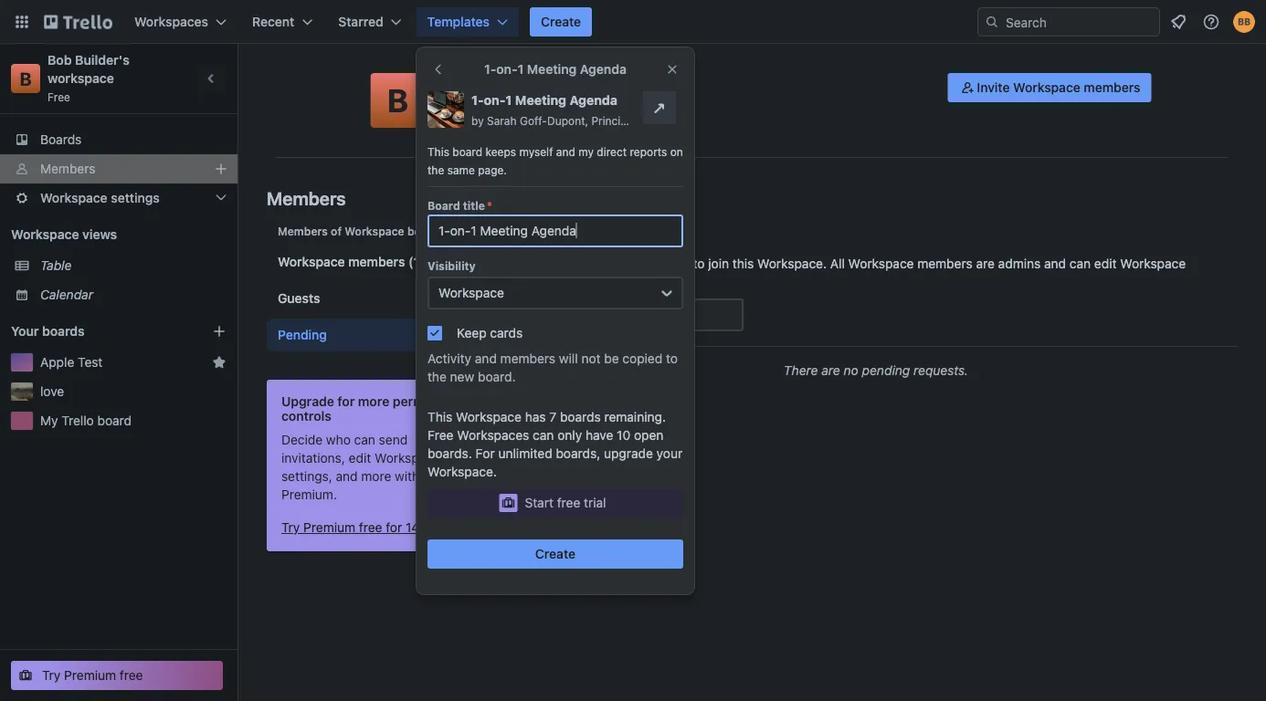 Task type: locate. For each thing, give the bounding box(es) containing it.
1 vertical spatial premium
[[64, 669, 116, 684]]

are left no
[[822, 363, 841, 378]]

create down start free trial button
[[536, 547, 576, 562]]

0 vertical spatial members
[[40, 161, 95, 176]]

0 vertical spatial 1
[[518, 62, 524, 77]]

1 vertical spatial agenda
[[570, 93, 618, 108]]

the
[[428, 164, 444, 176], [428, 370, 447, 385]]

this inside this workspace has 7 boards remaining. free workspaces can only have 10 open boards. for unlimited boards, upgrade your workspace.
[[428, 410, 453, 425]]

0 vertical spatial free
[[48, 90, 70, 103]]

try premium free button
[[11, 662, 223, 691]]

1 vertical spatial have
[[586, 428, 614, 443]]

edit down who
[[349, 451, 371, 466]]

b left bob builder's workspace free
[[20, 68, 32, 89]]

this
[[428, 145, 450, 158], [428, 410, 453, 425]]

1 vertical spatial try
[[42, 669, 61, 684]]

table link
[[40, 257, 227, 275]]

0 horizontal spatial are
[[822, 363, 841, 378]]

board inside 'this board keeps myself and my direct reports on the same page.'
[[453, 145, 483, 158]]

bob builder (bobbuilder40) image
[[1234, 11, 1256, 33]]

1 vertical spatial edit
[[349, 451, 371, 466]]

try
[[281, 521, 300, 536], [42, 669, 61, 684]]

boards.
[[428, 446, 472, 462]]

meeting
[[527, 62, 577, 77], [515, 93, 567, 108]]

calendar
[[40, 287, 93, 303]]

all
[[831, 256, 845, 271]]

b button
[[371, 73, 425, 128]]

1 vertical spatial builder's
[[472, 80, 546, 101]]

workspaces up for
[[457, 428, 530, 443]]

workspace. inside 'these people have requested to join this workspace. all workspace members are admins and can edit workspace settings.'
[[758, 256, 827, 271]]

recent
[[252, 14, 295, 29]]

members left admins
[[918, 256, 973, 271]]

0 vertical spatial the
[[428, 164, 444, 176]]

title
[[463, 199, 485, 212]]

0 vertical spatial on-
[[497, 62, 518, 77]]

1 horizontal spatial bob
[[435, 80, 468, 101]]

sm image
[[959, 79, 977, 97]]

keeps
[[486, 145, 516, 158]]

members of workspace boards
[[278, 225, 445, 238]]

premium.
[[281, 488, 337, 503]]

1 for 1-on-1 meeting agenda
[[518, 62, 524, 77]]

1 horizontal spatial can
[[533, 428, 554, 443]]

templates
[[427, 14, 490, 29]]

builder's
[[75, 53, 130, 68], [472, 80, 546, 101]]

free inside try premium free button
[[120, 669, 143, 684]]

primary element
[[0, 0, 1267, 44]]

0 horizontal spatial pending
[[278, 328, 327, 343]]

0 horizontal spatial 1-
[[472, 93, 484, 108]]

pending
[[862, 363, 911, 378]]

create
[[541, 14, 581, 29], [536, 547, 576, 562]]

1 vertical spatial this
[[428, 410, 453, 425]]

apple
[[40, 355, 74, 370]]

0 horizontal spatial bob
[[48, 53, 72, 68]]

1- up by
[[472, 93, 484, 108]]

2 vertical spatial boards
[[560, 410, 601, 425]]

start
[[525, 496, 554, 511]]

workspace. down boards.
[[428, 465, 497, 480]]

b for 'b' "button"
[[388, 81, 408, 119]]

to left join
[[693, 256, 705, 271]]

workspace settings
[[40, 191, 160, 206]]

edit right admins
[[1095, 256, 1117, 271]]

workspaces inside "dropdown button"
[[134, 14, 208, 29]]

builder's for bob builder's workspace free
[[75, 53, 130, 68]]

upgrade
[[281, 394, 334, 409]]

1- for 1-on-1 meeting agenda
[[485, 62, 497, 77]]

can down "has"
[[533, 428, 554, 443]]

workspace inside bob builder's workspace free
[[48, 71, 114, 86]]

1 horizontal spatial workspace.
[[758, 256, 827, 271]]

0 vertical spatial to
[[693, 256, 705, 271]]

0 horizontal spatial premium
[[64, 669, 116, 684]]

cards
[[490, 326, 523, 341]]

0 horizontal spatial can
[[354, 433, 376, 448]]

this down permissions
[[428, 410, 453, 425]]

14
[[406, 521, 420, 536]]

1 horizontal spatial 1-
[[485, 62, 497, 77]]

free for try premium free for 14 days
[[359, 521, 383, 536]]

boards up the apple
[[42, 324, 85, 339]]

1 vertical spatial meeting
[[515, 93, 567, 108]]

free
[[557, 496, 581, 511], [359, 521, 383, 536], [120, 669, 143, 684]]

0 vertical spatial workspace.
[[758, 256, 827, 271]]

edit inside 'these people have requested to join this workspace. all workspace members are admins and can edit workspace settings.'
[[1095, 256, 1117, 271]]

1 inside the 1-on-1 meeting agenda by sarah goff-dupont, principal writer @ atlassian
[[506, 93, 512, 108]]

workspaces up workspace navigation collapse icon
[[134, 14, 208, 29]]

0 horizontal spatial for
[[338, 394, 355, 409]]

1 vertical spatial 1-
[[472, 93, 484, 108]]

*
[[487, 199, 492, 212]]

free
[[48, 90, 70, 103], [428, 428, 454, 443]]

1 horizontal spatial to
[[693, 256, 705, 271]]

has
[[525, 410, 546, 425]]

start free trial button
[[428, 489, 684, 518]]

1 vertical spatial bob
[[435, 80, 468, 101]]

0 vertical spatial 1-
[[485, 62, 497, 77]]

0 vertical spatial meeting
[[527, 62, 577, 77]]

b inside "button"
[[388, 81, 408, 119]]

0 vertical spatial builder's
[[75, 53, 130, 68]]

0 vertical spatial are
[[977, 256, 995, 271]]

1 up bob builder's workspace
[[518, 62, 524, 77]]

1 horizontal spatial free
[[428, 428, 454, 443]]

remaining.
[[605, 410, 666, 425]]

only
[[558, 428, 582, 443]]

create up 1-on-1 meeting agenda
[[541, 14, 581, 29]]

0 vertical spatial bob
[[48, 53, 72, 68]]

workspace
[[1014, 80, 1081, 95], [40, 191, 108, 206], [345, 225, 405, 238], [11, 227, 79, 242], [278, 255, 345, 270], [849, 256, 914, 271], [1121, 256, 1186, 271], [439, 286, 504, 301], [456, 410, 522, 425], [375, 451, 440, 466]]

1 vertical spatial workspaces
[[457, 428, 530, 443]]

members
[[40, 161, 95, 176], [267, 187, 346, 209], [278, 225, 328, 238]]

builder's down back to home image
[[75, 53, 130, 68]]

members inside 'these people have requested to join this workspace. all workspace members are admins and can edit workspace settings.'
[[918, 256, 973, 271]]

for
[[476, 446, 495, 462]]

2 horizontal spatial free
[[557, 496, 581, 511]]

0 horizontal spatial free
[[48, 90, 70, 103]]

on- inside the 1-on-1 meeting agenda by sarah goff-dupont, principal writer @ atlassian
[[484, 93, 506, 108]]

1 horizontal spatial edit
[[1095, 256, 1117, 271]]

bob right the b link
[[48, 53, 72, 68]]

sarah
[[487, 114, 517, 127]]

1 horizontal spatial b
[[388, 81, 408, 119]]

0 horizontal spatial workspace.
[[428, 465, 497, 480]]

1 vertical spatial free
[[428, 428, 454, 443]]

have inside this workspace has 7 boards remaining. free workspaces can only have 10 open boards. for unlimited boards, upgrade your workspace.
[[586, 428, 614, 443]]

10
[[617, 428, 631, 443]]

0 vertical spatial create
[[541, 14, 581, 29]]

the left same
[[428, 164, 444, 176]]

builder's inside bob builder's workspace free
[[75, 53, 130, 68]]

principal
[[592, 114, 636, 127]]

can inside upgrade for more permissions controls decide who can send invitations, edit workspace settings, and more with premium.
[[354, 433, 376, 448]]

Filter by name text field
[[515, 299, 744, 332]]

on-
[[497, 62, 518, 77], [484, 93, 506, 108]]

try for try premium free
[[42, 669, 61, 684]]

pending up these
[[515, 220, 578, 240]]

workspace
[[48, 71, 114, 86], [550, 80, 641, 101]]

1 vertical spatial on-
[[484, 93, 506, 108]]

2 vertical spatial free
[[120, 669, 143, 684]]

workspace right the b link
[[48, 71, 114, 86]]

admins
[[999, 256, 1041, 271]]

are
[[977, 256, 995, 271], [822, 363, 841, 378]]

and down who
[[336, 469, 358, 484]]

1-on-1 meeting agenda by sarah goff-dupont, principal writer @ atlassian
[[472, 93, 734, 127]]

board
[[453, 145, 483, 158], [97, 414, 132, 429]]

free right the b link
[[48, 90, 70, 103]]

1 horizontal spatial pending
[[515, 220, 578, 240]]

return to previous screen image
[[431, 62, 446, 77]]

workspace up principal
[[550, 80, 641, 101]]

0 vertical spatial workspaces
[[134, 14, 208, 29]]

to
[[693, 256, 705, 271], [666, 351, 678, 366]]

workspace. left all
[[758, 256, 827, 271]]

free up boards.
[[428, 428, 454, 443]]

0 vertical spatial edit
[[1095, 256, 1117, 271]]

1- inside the 1-on-1 meeting agenda by sarah goff-dupont, principal writer @ atlassian
[[472, 93, 484, 108]]

0 vertical spatial boards
[[408, 225, 445, 238]]

0 horizontal spatial b
[[20, 68, 32, 89]]

1 horizontal spatial free
[[359, 521, 383, 536]]

and up board.
[[475, 351, 497, 366]]

for inside upgrade for more permissions controls decide who can send invitations, edit workspace settings, and more with premium.
[[338, 394, 355, 409]]

for right upgrade
[[338, 394, 355, 409]]

0 horizontal spatial edit
[[349, 451, 371, 466]]

workspace inside this workspace has 7 boards remaining. free workspaces can only have 10 open boards. for unlimited boards, upgrade your workspace.
[[456, 410, 522, 425]]

this up same
[[428, 145, 450, 158]]

1 vertical spatial 1
[[506, 93, 512, 108]]

1 the from the top
[[428, 164, 444, 176]]

settings.
[[515, 275, 566, 290]]

unlimited
[[499, 446, 553, 462]]

2 this from the top
[[428, 410, 453, 425]]

boards inside this workspace has 7 boards remaining. free workspaces can only have 10 open boards. for unlimited boards, upgrade your workspace.
[[560, 410, 601, 425]]

0 horizontal spatial 1
[[506, 93, 512, 108]]

meeting for 1-on-1 meeting agenda
[[527, 62, 577, 77]]

can
[[1070, 256, 1091, 271], [533, 428, 554, 443], [354, 433, 376, 448]]

members inside activity and members will not be copied to the new board.
[[501, 351, 556, 366]]

guests link
[[267, 282, 486, 315]]

with
[[395, 469, 420, 484]]

bob inside bob builder's workspace free
[[48, 53, 72, 68]]

1-on-1 meeting agenda
[[485, 62, 627, 77]]

1 vertical spatial free
[[359, 521, 383, 536]]

1- up private
[[485, 62, 497, 77]]

1 horizontal spatial boards
[[408, 225, 445, 238]]

1 horizontal spatial workspace
[[550, 80, 641, 101]]

members down the cards
[[501, 351, 556, 366]]

private
[[453, 106, 489, 119]]

0 vertical spatial board
[[453, 145, 483, 158]]

0 vertical spatial this
[[428, 145, 450, 158]]

new
[[450, 370, 475, 385]]

0 notifications image
[[1168, 11, 1190, 33]]

board down love 'link'
[[97, 414, 132, 429]]

1 vertical spatial workspace.
[[428, 465, 497, 480]]

b left private
[[388, 81, 408, 119]]

1 horizontal spatial premium
[[304, 521, 356, 536]]

0 vertical spatial pending
[[515, 220, 578, 240]]

bob for bob builder's workspace free
[[48, 53, 72, 68]]

meeting up goff- on the left of the page
[[515, 93, 567, 108]]

my
[[40, 414, 58, 429]]

the down activity
[[428, 370, 447, 385]]

workspaces inside this workspace has 7 boards remaining. free workspaces can only have 10 open boards. for unlimited boards, upgrade your workspace.
[[457, 428, 530, 443]]

meeting up bob builder's workspace
[[527, 62, 577, 77]]

open information menu image
[[1203, 13, 1221, 31]]

on
[[671, 145, 683, 158]]

1 horizontal spatial 1
[[518, 62, 524, 77]]

1 this from the top
[[428, 145, 450, 158]]

0 vertical spatial premium
[[304, 521, 356, 536]]

this for this board keeps myself and my direct reports on the same page.
[[428, 145, 450, 158]]

0 vertical spatial more
[[358, 394, 390, 409]]

can right who
[[354, 433, 376, 448]]

workspace views
[[11, 227, 117, 242]]

for left 14
[[386, 521, 402, 536]]

your boards with 3 items element
[[11, 321, 185, 343]]

members down search field
[[1084, 80, 1141, 95]]

same
[[448, 164, 475, 176]]

None text field
[[428, 215, 684, 248]]

boards down board on the top left of page
[[408, 225, 445, 238]]

pending
[[515, 220, 578, 240], [278, 328, 327, 343]]

bob down the return to previous screen image
[[435, 80, 468, 101]]

2 the from the top
[[428, 370, 447, 385]]

create button down start free trial button
[[428, 540, 684, 569]]

these
[[515, 256, 552, 271]]

agenda inside the 1-on-1 meeting agenda by sarah goff-dupont, principal writer @ atlassian
[[570, 93, 618, 108]]

on- up the sarah
[[484, 93, 506, 108]]

builder's up the sarah
[[472, 80, 546, 101]]

to right copied
[[666, 351, 678, 366]]

0 vertical spatial agenda
[[580, 62, 627, 77]]

controls
[[281, 409, 332, 424]]

0 horizontal spatial try
[[42, 669, 61, 684]]

agenda up the 1-on-1 meeting agenda by sarah goff-dupont, principal writer @ atlassian
[[580, 62, 627, 77]]

and left the my
[[556, 145, 576, 158]]

1 horizontal spatial board
[[453, 145, 483, 158]]

2 horizontal spatial boards
[[560, 410, 601, 425]]

and right admins
[[1045, 256, 1067, 271]]

can inside this workspace has 7 boards remaining. free workspaces can only have 10 open boards. for unlimited boards, upgrade your workspace.
[[533, 428, 554, 443]]

more up send
[[358, 394, 390, 409]]

agenda up principal
[[570, 93, 618, 108]]

free inside this workspace has 7 boards remaining. free workspaces can only have 10 open boards. for unlimited boards, upgrade your workspace.
[[428, 428, 454, 443]]

meeting inside the 1-on-1 meeting agenda by sarah goff-dupont, principal writer @ atlassian
[[515, 93, 567, 108]]

0 horizontal spatial workspaces
[[134, 14, 208, 29]]

copied
[[623, 351, 663, 366]]

can right admins
[[1070, 256, 1091, 271]]

for
[[338, 394, 355, 409], [386, 521, 402, 536]]

premium
[[304, 521, 356, 536], [64, 669, 116, 684]]

are left admins
[[977, 256, 995, 271]]

1 horizontal spatial builder's
[[472, 80, 546, 101]]

boards up the only
[[560, 410, 601, 425]]

0 horizontal spatial builder's
[[75, 53, 130, 68]]

0 vertical spatial have
[[599, 256, 627, 271]]

1 up the sarah
[[506, 93, 512, 108]]

this inside 'this board keeps myself and my direct reports on the same page.'
[[428, 145, 450, 158]]

1 vertical spatial members
[[267, 187, 346, 209]]

board up same
[[453, 145, 483, 158]]

1 horizontal spatial try
[[281, 521, 300, 536]]

add board image
[[212, 324, 227, 339]]

0 horizontal spatial boards
[[42, 324, 85, 339]]

open
[[634, 428, 664, 443]]

have down )
[[599, 256, 627, 271]]

edit inside upgrade for more permissions controls decide who can send invitations, edit workspace settings, and more with premium.
[[349, 451, 371, 466]]

decide
[[281, 433, 323, 448]]

1 vertical spatial the
[[428, 370, 447, 385]]

1 horizontal spatial are
[[977, 256, 995, 271]]

1 horizontal spatial for
[[386, 521, 402, 536]]

pending down guests
[[278, 328, 327, 343]]

1-
[[485, 62, 497, 77], [472, 93, 484, 108]]

meeting for 1-on-1 meeting agenda by sarah goff-dupont, principal writer @ atlassian
[[515, 93, 567, 108]]

create button up 1-on-1 meeting agenda
[[530, 7, 592, 37]]

members left of
[[278, 225, 328, 238]]

1 vertical spatial boards
[[42, 324, 85, 339]]

the inside activity and members will not be copied to the new board.
[[428, 370, 447, 385]]

on- up bob builder's workspace
[[497, 62, 518, 77]]

0 vertical spatial create button
[[530, 7, 592, 37]]

this for this workspace has 7 boards remaining. free workspaces can only have 10 open boards. for unlimited boards, upgrade your workspace.
[[428, 410, 453, 425]]

1 vertical spatial for
[[386, 521, 402, 536]]

premium for try premium free for 14 days
[[304, 521, 356, 536]]

visibility
[[428, 260, 476, 272]]

1 vertical spatial board
[[97, 414, 132, 429]]

0 horizontal spatial free
[[120, 669, 143, 684]]

1- for 1-on-1 meeting agenda by sarah goff-dupont, principal writer @ atlassian
[[472, 93, 484, 108]]

more left with
[[361, 469, 392, 484]]

page.
[[478, 164, 507, 176]]

free inside start free trial button
[[557, 496, 581, 511]]

0 vertical spatial free
[[557, 496, 581, 511]]

free inside try premium free for 14 days button
[[359, 521, 383, 536]]

0 horizontal spatial workspace
[[48, 71, 114, 86]]

0 vertical spatial for
[[338, 394, 355, 409]]

1 horizontal spatial workspaces
[[457, 428, 530, 443]]

close popover image
[[665, 62, 680, 77]]

have left 10
[[586, 428, 614, 443]]

7
[[550, 410, 557, 425]]

1 vertical spatial to
[[666, 351, 678, 366]]

agenda
[[580, 62, 627, 77], [570, 93, 618, 108]]

0 vertical spatial try
[[281, 521, 300, 536]]

0 horizontal spatial board
[[97, 414, 132, 429]]

writer
[[639, 114, 671, 127]]

2 horizontal spatial can
[[1070, 256, 1091, 271]]

workspaces
[[134, 14, 208, 29], [457, 428, 530, 443]]

members down the "boards"
[[40, 161, 95, 176]]

views
[[82, 227, 117, 242]]

0 horizontal spatial to
[[666, 351, 678, 366]]

members up of
[[267, 187, 346, 209]]



Task type: describe. For each thing, give the bounding box(es) containing it.
can inside 'these people have requested to join this workspace. all workspace members are admins and can edit workspace settings.'
[[1070, 256, 1091, 271]]

pending link
[[267, 319, 486, 352]]

board.
[[478, 370, 516, 385]]

requested
[[630, 256, 690, 271]]

my
[[579, 145, 594, 158]]

and inside 'this board keeps myself and my direct reports on the same page.'
[[556, 145, 576, 158]]

starred
[[338, 14, 384, 29]]

not
[[582, 351, 601, 366]]

free inside bob builder's workspace free
[[48, 90, 70, 103]]

by
[[472, 114, 484, 127]]

guests
[[278, 291, 320, 306]]

( 0 )
[[582, 220, 605, 240]]

keep
[[457, 326, 487, 341]]

apple test link
[[40, 354, 205, 372]]

permissions
[[393, 394, 467, 409]]

atlassian
[[687, 114, 734, 127]]

love
[[40, 384, 64, 399]]

boards link
[[0, 125, 238, 154]]

reports
[[630, 145, 668, 158]]

and inside activity and members will not be copied to the new board.
[[475, 351, 497, 366]]

the inside 'this board keeps myself and my direct reports on the same page.'
[[428, 164, 444, 176]]

upgrade for more permissions controls decide who can send invitations, edit workspace settings, and more with premium.
[[281, 394, 467, 503]]

keep cards
[[457, 326, 523, 341]]

(1)
[[409, 255, 425, 270]]

search image
[[985, 15, 1000, 29]]

love link
[[40, 383, 227, 401]]

and inside upgrade for more permissions controls decide who can send invitations, edit workspace settings, and more with premium.
[[336, 469, 358, 484]]

bob builder's workspace free
[[48, 53, 133, 103]]

free for try premium free
[[120, 669, 143, 684]]

starred icon image
[[212, 356, 227, 370]]

invite workspace members button
[[948, 73, 1152, 102]]

trello
[[62, 414, 94, 429]]

and inside 'these people have requested to join this workspace. all workspace members are admins and can edit workspace settings.'
[[1045, 256, 1067, 271]]

boards
[[40, 132, 82, 147]]

)
[[599, 220, 605, 240]]

these people have requested to join this workspace. all workspace members are admins and can edit workspace settings.
[[515, 256, 1186, 290]]

workspace settings button
[[0, 184, 238, 213]]

send
[[379, 433, 408, 448]]

builder's for bob builder's workspace
[[472, 80, 546, 101]]

try premium free for 14 days
[[281, 521, 451, 536]]

templates button
[[416, 7, 519, 37]]

have inside 'these people have requested to join this workspace. all workspace members are admins and can edit workspace settings.'
[[599, 256, 627, 271]]

direct
[[597, 145, 627, 158]]

1 vertical spatial pending
[[278, 328, 327, 343]]

my trello board
[[40, 414, 132, 429]]

try for try premium free for 14 days
[[281, 521, 300, 536]]

1 vertical spatial create
[[536, 547, 576, 562]]

1 vertical spatial are
[[822, 363, 841, 378]]

workspace inside dropdown button
[[40, 191, 108, 206]]

activity and members will not be copied to the new board.
[[428, 351, 678, 385]]

your
[[657, 446, 683, 462]]

days
[[423, 521, 451, 536]]

there
[[784, 363, 819, 378]]

dupont,
[[547, 114, 589, 127]]

your boards
[[11, 324, 85, 339]]

b for the b link
[[20, 68, 32, 89]]

members inside button
[[1084, 80, 1141, 95]]

on- for 1-on-1 meeting agenda
[[497, 62, 518, 77]]

try premium free
[[42, 669, 143, 684]]

0
[[588, 220, 599, 240]]

join
[[709, 256, 729, 271]]

test
[[78, 355, 103, 370]]

requests.
[[914, 363, 969, 378]]

calendar link
[[40, 286, 227, 304]]

members link
[[0, 154, 238, 184]]

people
[[555, 256, 595, 271]]

workspace for bob builder's workspace free
[[48, 71, 114, 86]]

settings,
[[281, 469, 332, 484]]

of
[[331, 225, 342, 238]]

@
[[674, 114, 684, 127]]

1 for 1-on-1 meeting agenda by sarah goff-dupont, principal writer @ atlassian
[[506, 93, 512, 108]]

2 vertical spatial members
[[278, 225, 328, 238]]

your
[[11, 324, 39, 339]]

recent button
[[241, 7, 324, 37]]

there are no pending requests.
[[784, 363, 969, 378]]

be
[[604, 351, 619, 366]]

workspace inside upgrade for more permissions controls decide who can send invitations, edit workspace settings, and more with premium.
[[375, 451, 440, 466]]

are inside 'these people have requested to join this workspace. all workspace members are admins and can edit workspace settings.'
[[977, 256, 995, 271]]

bob for bob builder's workspace
[[435, 80, 468, 101]]

workspace members
[[278, 255, 405, 270]]

board title *
[[428, 199, 492, 212]]

to inside 'these people have requested to join this workspace. all workspace members are admins and can edit workspace settings.'
[[693, 256, 705, 271]]

create button inside primary element
[[530, 7, 592, 37]]

on- for 1-on-1 meeting agenda by sarah goff-dupont, principal writer @ atlassian
[[484, 93, 506, 108]]

board
[[428, 199, 460, 212]]

to inside activity and members will not be copied to the new board.
[[666, 351, 678, 366]]

1-on-1 meeting agenda link
[[472, 91, 636, 110]]

workspace. inside this workspace has 7 boards remaining. free workspaces can only have 10 open boards. for unlimited boards, upgrade your workspace.
[[428, 465, 497, 480]]

myself
[[520, 145, 553, 158]]

no
[[844, 363, 859, 378]]

create inside primary element
[[541, 14, 581, 29]]

1 vertical spatial more
[[361, 469, 392, 484]]

(
[[582, 220, 588, 240]]

workspace for bob builder's workspace
[[550, 80, 641, 101]]

members down members of workspace boards in the left top of the page
[[349, 255, 405, 270]]

start free trial
[[525, 496, 606, 511]]

settings
[[111, 191, 160, 206]]

activity
[[428, 351, 472, 366]]

will
[[559, 351, 578, 366]]

this
[[733, 256, 754, 271]]

bob builder's workspace link
[[48, 53, 133, 86]]

Search field
[[1000, 8, 1160, 36]]

goff-
[[520, 114, 547, 127]]

agenda for 1-on-1 meeting agenda
[[580, 62, 627, 77]]

back to home image
[[44, 7, 112, 37]]

workspaces button
[[123, 7, 238, 37]]

who
[[326, 433, 351, 448]]

agenda for 1-on-1 meeting agenda by sarah goff-dupont, principal writer @ atlassian
[[570, 93, 618, 108]]

invitations,
[[281, 451, 345, 466]]

workspace inside button
[[1014, 80, 1081, 95]]

for inside try premium free for 14 days button
[[386, 521, 402, 536]]

bob builder's workspace
[[435, 80, 641, 101]]

boards,
[[556, 446, 601, 462]]

workspace navigation collapse icon image
[[199, 66, 225, 91]]

premium for try premium free
[[64, 669, 116, 684]]

this workspace has 7 boards remaining. free workspaces can only have 10 open boards. for unlimited boards, upgrade your workspace.
[[428, 410, 683, 480]]

upgrade
[[604, 446, 653, 462]]

1 vertical spatial create button
[[428, 540, 684, 569]]



Task type: vqa. For each thing, say whether or not it's contained in the screenshot.
my trello board link
yes



